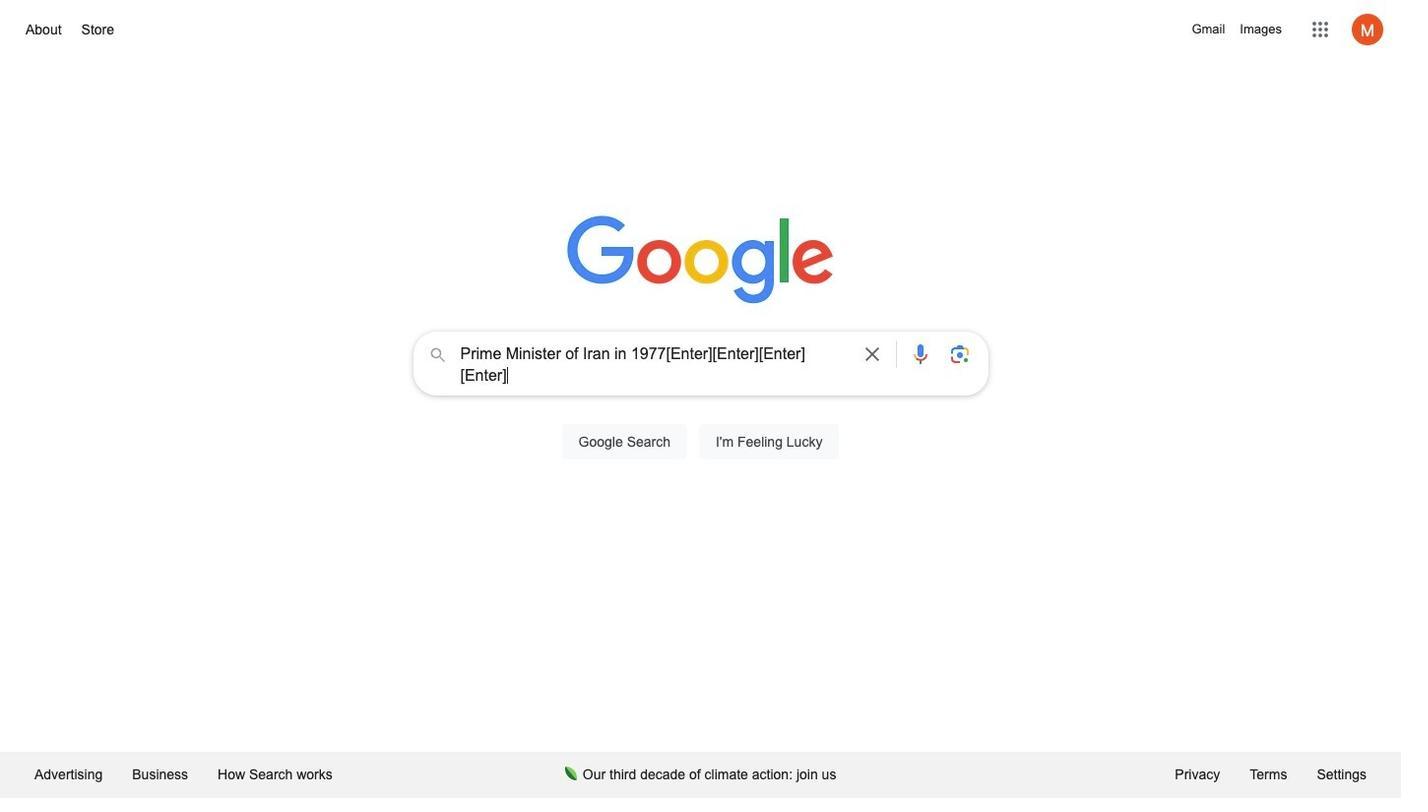 Task type: vqa. For each thing, say whether or not it's contained in the screenshot.
the Google image
yes



Task type: locate. For each thing, give the bounding box(es) containing it.
None search field
[[20, 326, 1381, 482]]

search by image image
[[948, 343, 971, 366]]

google image
[[567, 216, 834, 306]]

search by voice image
[[908, 343, 932, 366]]

Search text field
[[460, 344, 848, 387]]



